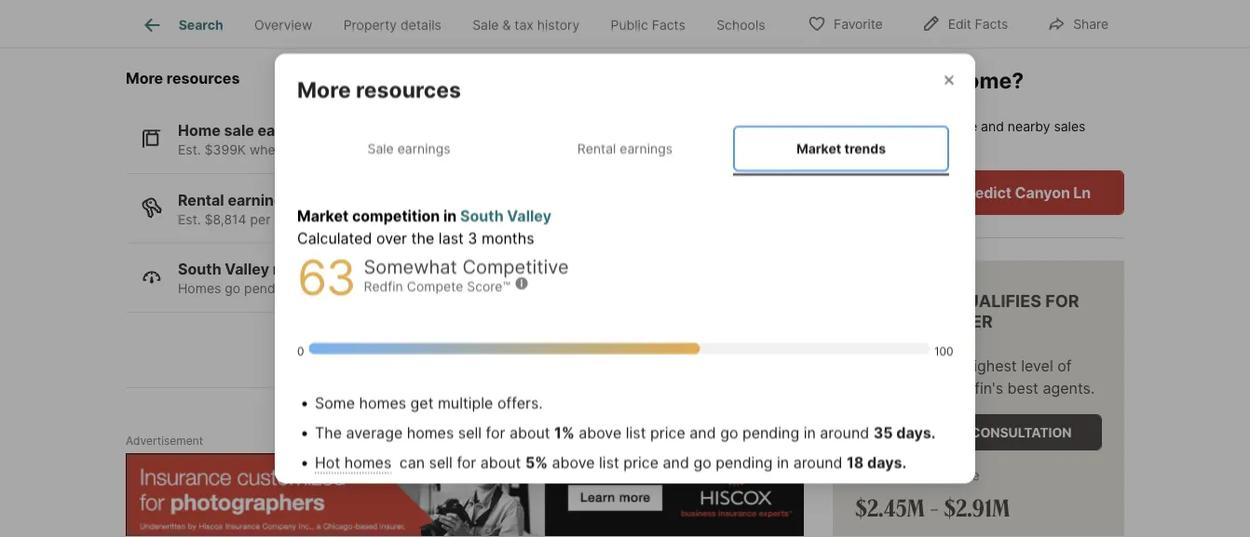 Task type: vqa. For each thing, say whether or not it's contained in the screenshot.
leftmost Searches
no



Task type: describe. For each thing, give the bounding box(es) containing it.
consultation
[[971, 425, 1072, 441]]

pending for the average homes sell for about 1% above list price and go pending in around 35 days.
[[743, 424, 800, 442]]

month,
[[274, 211, 317, 227]]

agents.
[[1043, 379, 1095, 397]]

activity
[[833, 138, 878, 154]]

0 horizontal spatial more
[[126, 69, 163, 88]]

tab list containing search
[[126, 0, 796, 48]]

search link
[[141, 14, 223, 36]]

public
[[611, 17, 648, 33]]

redfin inside more resources dialog
[[364, 278, 403, 294]]

sale & tax history tab
[[457, 3, 595, 48]]

redfin
[[855, 311, 916, 332]]

days
[[332, 281, 361, 297]]

homes for get
[[359, 394, 406, 413]]

value
[[945, 118, 978, 134]]

in inside market competition in south valley calculated over the last 3 months
[[444, 207, 457, 225]]

$2.91m
[[944, 492, 1011, 523]]

share button
[[1032, 4, 1125, 42]]

comparable
[[382, 211, 454, 227]]

0 horizontal spatial resources
[[167, 69, 240, 88]]

™
[[503, 278, 511, 294]]

list for 5%
[[599, 454, 620, 472]]

about for 1%
[[510, 424, 550, 442]]

trends
[[845, 140, 886, 156]]

home
[[899, 291, 950, 311]]

this for home's
[[871, 118, 894, 134]]

per
[[250, 211, 271, 227]]

estimated
[[855, 468, 917, 483]]

ln
[[1074, 183, 1091, 202]]

i
[[866, 183, 871, 202]]

homes
[[178, 281, 221, 297]]

schedule a consultation button
[[855, 414, 1102, 451]]

calculated
[[297, 229, 372, 248]]

search
[[179, 17, 223, 33]]

of
[[1058, 357, 1072, 375]]

canyon
[[1015, 183, 1071, 202]]

sales
[[1054, 118, 1086, 134]]

and inside track this home's value and nearby sales activity
[[981, 118, 1004, 134]]

est. inside home sale earnings est. $399k when you sell with redfin
[[178, 142, 201, 158]]

competition
[[352, 207, 440, 225]]

valley inside market competition in south valley calculated over the last 3 months
[[507, 207, 552, 225]]

qualifies
[[954, 291, 1042, 311]]

i own 3747 benedict canyon ln button
[[833, 170, 1125, 215]]

redfin inside home sale earnings est. $399k when you sell with redfin
[[367, 142, 407, 158]]

schools tab
[[701, 3, 781, 48]]

list for 1%
[[626, 424, 646, 442]]

your
[[901, 67, 948, 93]]

offers.
[[498, 394, 543, 413]]

around for 35
[[820, 424, 870, 442]]

pending inside south valley real estate market homes go pending in 35 days
[[244, 281, 294, 297]]

schedule
[[886, 425, 956, 441]]

schedule a consultation
[[886, 425, 1072, 441]]

sale & tax history
[[473, 17, 580, 33]]

history
[[537, 17, 580, 33]]

homes for can
[[345, 454, 392, 472]]

in right report
[[804, 424, 816, 442]]

hot
[[315, 454, 340, 472]]

report
[[763, 438, 791, 449]]

favorite button
[[792, 4, 899, 42]]

some
[[315, 394, 355, 413]]

0
[[297, 345, 304, 358]]

for for homes
[[486, 424, 506, 442]]

market trends
[[797, 140, 886, 156]]

price for 5%
[[624, 454, 659, 472]]

the inside market competition in south valley calculated over the last 3 months
[[411, 229, 435, 248]]

rental earnings est. $8,814 per month, based on comparable rentals
[[178, 191, 500, 227]]

100
[[935, 345, 954, 358]]

18
[[847, 454, 864, 472]]

facts for public facts
[[652, 17, 686, 33]]

est. inside rental earnings est. $8,814 per month, based on comparable rentals
[[178, 211, 201, 227]]

about for 5%
[[481, 454, 521, 472]]

somewhat competitive
[[364, 256, 569, 278]]

details
[[401, 17, 442, 33]]

and for 18
[[663, 454, 690, 472]]

home
[[178, 122, 221, 140]]

3
[[468, 229, 478, 248]]

score
[[467, 278, 503, 294]]

real
[[273, 260, 300, 279]]

valley inside south valley real estate market homes go pending in 35 days
[[225, 260, 269, 279]]

multiple
[[438, 394, 493, 413]]

market competition in south valley calculated over the last 3 months
[[297, 207, 552, 248]]

over
[[376, 229, 407, 248]]

more resources dialog
[[275, 54, 976, 538]]

sell for homes
[[429, 454, 453, 472]]

tab list inside more resources dialog
[[297, 122, 953, 175]]

some homes get multiple offers.
[[315, 394, 543, 413]]

property details
[[344, 17, 442, 33]]

sale earnings tab
[[301, 126, 517, 172]]

rental for rental earnings
[[578, 140, 616, 156]]

property
[[344, 17, 397, 33]]

1 vertical spatial homes
[[407, 424, 454, 442]]

pending for hot homes can sell for about 5% above list price and go pending in around 18 days.
[[716, 454, 773, 472]]

go for the average homes sell for about 1% above list price and go pending in around 35 days.
[[720, 424, 738, 442]]

rental for rental earnings est. $8,814 per month, based on comparable rentals
[[178, 191, 224, 209]]

somewhat
[[364, 256, 457, 278]]

level
[[1022, 357, 1054, 375]]

service
[[855, 379, 907, 397]]

more resources element
[[297, 54, 484, 103]]

report ad
[[763, 438, 804, 449]]

with
[[337, 142, 364, 158]]

for for can
[[457, 454, 476, 472]]

public facts
[[611, 17, 686, 33]]

redfin's
[[948, 379, 1004, 397]]

last
[[439, 229, 464, 248]]

favorite
[[834, 16, 883, 32]]

i own 3747 benedict canyon ln
[[866, 183, 1091, 202]]



Task type: locate. For each thing, give the bounding box(es) containing it.
sell for average
[[458, 424, 482, 442]]

1 horizontal spatial and
[[690, 424, 716, 442]]

5%
[[526, 454, 548, 472]]

1 horizontal spatial valley
[[507, 207, 552, 225]]

0 vertical spatial 35
[[312, 281, 329, 297]]

this right is
[[856, 67, 896, 93]]

competitive
[[463, 256, 569, 278]]

and down the average homes sell for about 1% above list price and go pending in around 35 days.
[[663, 454, 690, 472]]

for
[[486, 424, 506, 442], [457, 454, 476, 472]]

1 horizontal spatial list
[[626, 424, 646, 442]]

est. down home
[[178, 142, 201, 158]]

0 vertical spatial go
[[225, 281, 241, 297]]

1 vertical spatial est.
[[178, 211, 201, 227]]

get
[[411, 394, 434, 413]]

valley up 'months'
[[507, 207, 552, 225]]

1 vertical spatial market
[[297, 207, 349, 225]]

0 horizontal spatial south
[[178, 260, 221, 279]]

35
[[312, 281, 329, 297], [874, 424, 893, 442]]

1 horizontal spatial market
[[797, 140, 842, 156]]

sale left the &
[[473, 17, 499, 33]]

redfin compete score ™
[[364, 278, 511, 294]]

0 horizontal spatial for
[[457, 454, 476, 472]]

south
[[460, 207, 504, 225], [178, 260, 221, 279]]

sale earnings
[[368, 140, 451, 156]]

average
[[346, 424, 403, 442]]

$8,814
[[205, 211, 247, 227]]

market for market trends
[[797, 140, 842, 156]]

0 vertical spatial tab list
[[126, 0, 796, 48]]

–
[[930, 492, 939, 523]]

south inside south valley real estate market homes go pending in 35 days
[[178, 260, 221, 279]]

rental
[[578, 140, 616, 156], [178, 191, 224, 209]]

market
[[797, 140, 842, 156], [297, 207, 349, 225]]

1 vertical spatial south
[[178, 260, 221, 279]]

1 horizontal spatial for
[[486, 424, 506, 442]]

advertisement
[[126, 435, 203, 448]]

sale for $399k
[[224, 122, 254, 140]]

tab list containing sale earnings
[[297, 122, 953, 175]]

this home qualifies for redfin premier
[[855, 291, 1080, 332]]

&
[[503, 17, 511, 33]]

best
[[1008, 379, 1039, 397]]

resources inside dialog
[[356, 76, 461, 102]]

earnings for rental earnings
[[620, 140, 673, 156]]

facts
[[975, 16, 1009, 32], [652, 17, 686, 33]]

home sale earnings est. $399k when you sell with redfin
[[178, 122, 407, 158]]

more resources down search link on the left of the page
[[126, 69, 240, 88]]

sell
[[313, 142, 334, 158], [458, 424, 482, 442], [429, 454, 453, 472]]

this inside track this home's value and nearby sales activity
[[871, 118, 894, 134]]

in inside south valley real estate market homes go pending in 35 days
[[298, 281, 309, 297]]

a
[[958, 425, 968, 441]]

market down track
[[797, 140, 842, 156]]

1 est. from the top
[[178, 142, 201, 158]]

valley left real
[[225, 260, 269, 279]]

sale
[[473, 17, 499, 33], [368, 140, 394, 156]]

redfin right days at the left bottom of page
[[364, 278, 403, 294]]

2 vertical spatial go
[[694, 454, 712, 472]]

sell down 'multiple'
[[458, 424, 482, 442]]

0 vertical spatial market
[[797, 140, 842, 156]]

price up $2.91m
[[949, 468, 980, 483]]

facts right edit
[[975, 16, 1009, 32]]

the
[[315, 424, 342, 442]]

days. for hot homes can sell for about 5% above list price and go pending in around 18 days.
[[868, 454, 907, 472]]

market for market competition in south valley calculated over the last 3 months
[[297, 207, 349, 225]]

in down report ad button
[[777, 454, 789, 472]]

benedict
[[948, 183, 1012, 202]]

south up 3
[[460, 207, 504, 225]]

0 vertical spatial and
[[981, 118, 1004, 134]]

rental inside rental earnings est. $8,814 per month, based on comparable rentals
[[178, 191, 224, 209]]

more inside dialog
[[297, 76, 351, 102]]

property details tab
[[328, 3, 457, 48]]

premier
[[920, 311, 993, 332]]

on
[[363, 211, 378, 227]]

hot homes link
[[315, 454, 392, 472]]

0 vertical spatial sale
[[473, 17, 499, 33]]

1 vertical spatial sell
[[458, 424, 482, 442]]

days. down from
[[897, 424, 936, 442]]

can
[[400, 454, 425, 472]]

1 horizontal spatial resources
[[356, 76, 461, 102]]

2 est. from the top
[[178, 211, 201, 227]]

tab list
[[126, 0, 796, 48], [297, 122, 953, 175]]

experience
[[855, 357, 934, 375]]

1 horizontal spatial the
[[938, 357, 961, 375]]

more up home sale earnings est. $399k when you sell with redfin
[[297, 76, 351, 102]]

go down the average homes sell for about 1% above list price and go pending in around 35 days.
[[694, 454, 712, 472]]

1 vertical spatial rental
[[178, 191, 224, 209]]

home's
[[897, 118, 941, 134]]

this for your
[[856, 67, 896, 93]]

days.
[[897, 424, 936, 442], [868, 454, 907, 472]]

0 vertical spatial south
[[460, 207, 504, 225]]

market inside market competition in south valley calculated over the last 3 months
[[297, 207, 349, 225]]

price up hot homes can sell for about 5% above list price and go pending in around 18 days.
[[651, 424, 686, 442]]

0 horizontal spatial and
[[663, 454, 690, 472]]

price down the average homes sell for about 1% above list price and go pending in around 35 days.
[[624, 454, 659, 472]]

0 vertical spatial the
[[411, 229, 435, 248]]

1%
[[555, 424, 575, 442]]

go left report
[[720, 424, 738, 442]]

schools
[[717, 17, 766, 33]]

1 horizontal spatial sell
[[429, 454, 453, 472]]

1 vertical spatial list
[[599, 454, 620, 472]]

1 horizontal spatial sale
[[473, 17, 499, 33]]

go inside south valley real estate market homes go pending in 35 days
[[225, 281, 241, 297]]

list down the average homes sell for about 1% above list price and go pending in around 35 days.
[[599, 454, 620, 472]]

facts for edit facts
[[975, 16, 1009, 32]]

0 horizontal spatial valley
[[225, 260, 269, 279]]

2 vertical spatial sell
[[429, 454, 453, 472]]

1 vertical spatial this
[[871, 118, 894, 134]]

market
[[353, 260, 405, 279]]

this up 'trends'
[[871, 118, 894, 134]]

above down 1%
[[552, 454, 595, 472]]

the average homes sell for about 1% above list price and go pending in around 35 days.
[[315, 424, 936, 442]]

market up calculated
[[297, 207, 349, 225]]

1 vertical spatial around
[[794, 454, 843, 472]]

in down real
[[298, 281, 309, 297]]

2 horizontal spatial and
[[981, 118, 1004, 134]]

more down search link on the left of the page
[[126, 69, 163, 88]]

home?
[[953, 67, 1024, 93]]

overview tab
[[239, 3, 328, 48]]

price inside estimated sale price $2.45m – $2.91m
[[949, 468, 980, 483]]

1 vertical spatial 35
[[874, 424, 893, 442]]

nearby
[[1008, 118, 1051, 134]]

homes down the "some homes get multiple offers."
[[407, 424, 454, 442]]

$2.45m
[[855, 492, 925, 523]]

1 vertical spatial redfin
[[364, 278, 403, 294]]

go
[[225, 281, 241, 297], [720, 424, 738, 442], [694, 454, 712, 472]]

above for 5%
[[552, 454, 595, 472]]

0 horizontal spatial rental
[[178, 191, 224, 209]]

around down ad
[[794, 454, 843, 472]]

market trends tab
[[733, 126, 950, 172]]

3747
[[908, 183, 944, 202]]

0 vertical spatial redfin
[[367, 142, 407, 158]]

ad region
[[126, 454, 804, 538]]

1 vertical spatial pending
[[743, 424, 800, 442]]

0 vertical spatial sale
[[224, 122, 254, 140]]

track this home's value and nearby sales activity
[[833, 118, 1086, 154]]

1 vertical spatial go
[[720, 424, 738, 442]]

tax
[[515, 17, 534, 33]]

0 horizontal spatial sell
[[313, 142, 334, 158]]

0 horizontal spatial more resources
[[126, 69, 240, 88]]

35 down estate
[[312, 281, 329, 297]]

rentals
[[458, 211, 500, 227]]

go right homes
[[225, 281, 241, 297]]

0 vertical spatial est.
[[178, 142, 201, 158]]

sell right can
[[429, 454, 453, 472]]

1 vertical spatial and
[[690, 424, 716, 442]]

1 vertical spatial the
[[938, 357, 961, 375]]

price
[[651, 424, 686, 442], [624, 454, 659, 472], [949, 468, 980, 483]]

estate
[[304, 260, 350, 279]]

0 vertical spatial rental
[[578, 140, 616, 156]]

1 horizontal spatial facts
[[975, 16, 1009, 32]]

about up 5%
[[510, 424, 550, 442]]

earnings for rental earnings est. $8,814 per month, based on comparable rentals
[[228, 191, 292, 209]]

0 vertical spatial this
[[856, 67, 896, 93]]

edit facts button
[[906, 4, 1024, 42]]

estimated sale price $2.45m – $2.91m
[[855, 468, 1011, 523]]

facts inside button
[[975, 16, 1009, 32]]

south valley real estate market homes go pending in 35 days
[[178, 260, 405, 297]]

2 vertical spatial pending
[[716, 454, 773, 472]]

rental earnings
[[578, 140, 673, 156]]

1 vertical spatial sale
[[368, 140, 394, 156]]

and left report
[[690, 424, 716, 442]]

1 horizontal spatial 35
[[874, 424, 893, 442]]

sale inside estimated sale price $2.45m – $2.91m
[[921, 468, 946, 483]]

south inside market competition in south valley calculated over the last 3 months
[[460, 207, 504, 225]]

35 inside south valley real estate market homes go pending in 35 days
[[312, 281, 329, 297]]

market inside tab
[[797, 140, 842, 156]]

you
[[287, 142, 309, 158]]

south up homes
[[178, 260, 221, 279]]

sale for sale & tax history
[[473, 17, 499, 33]]

compete
[[407, 278, 463, 294]]

2 vertical spatial homes
[[345, 454, 392, 472]]

days. right 18
[[868, 454, 907, 472]]

is
[[833, 67, 851, 93]]

price for 1%
[[651, 424, 686, 442]]

for down offers.
[[486, 424, 506, 442]]

0 vertical spatial sell
[[313, 142, 334, 158]]

2 horizontal spatial go
[[720, 424, 738, 442]]

resources up home
[[167, 69, 240, 88]]

facts inside tab
[[652, 17, 686, 33]]

the down comparable at the top of the page
[[411, 229, 435, 248]]

edit
[[948, 16, 972, 32]]

0 vertical spatial list
[[626, 424, 646, 442]]

0 horizontal spatial facts
[[652, 17, 686, 33]]

0 horizontal spatial sale
[[368, 140, 394, 156]]

and
[[981, 118, 1004, 134], [690, 424, 716, 442], [663, 454, 690, 472]]

1 horizontal spatial more
[[297, 76, 351, 102]]

list
[[626, 424, 646, 442], [599, 454, 620, 472]]

above up hot homes can sell for about 5% above list price and go pending in around 18 days.
[[579, 424, 622, 442]]

0 horizontal spatial sale
[[224, 122, 254, 140]]

sale inside home sale earnings est. $399k when you sell with redfin
[[224, 122, 254, 140]]

months
[[482, 229, 535, 248]]

0 vertical spatial homes
[[359, 394, 406, 413]]

1 horizontal spatial sale
[[921, 468, 946, 483]]

public facts tab
[[595, 3, 701, 48]]

resources up sale earnings at top left
[[356, 76, 461, 102]]

sale for –
[[921, 468, 946, 483]]

from
[[911, 379, 943, 397]]

homes
[[359, 394, 406, 413], [407, 424, 454, 442], [345, 454, 392, 472]]

sale up –
[[921, 468, 946, 483]]

1 vertical spatial for
[[457, 454, 476, 472]]

go for hot homes can sell for about 5% above list price and go pending in around 18 days.
[[694, 454, 712, 472]]

own
[[874, 183, 905, 202]]

track
[[833, 118, 867, 134]]

0 vertical spatial valley
[[507, 207, 552, 225]]

when
[[250, 142, 283, 158]]

earnings for sale earnings
[[398, 140, 451, 156]]

0 horizontal spatial the
[[411, 229, 435, 248]]

pending
[[244, 281, 294, 297], [743, 424, 800, 442], [716, 454, 773, 472]]

0 vertical spatial around
[[820, 424, 870, 442]]

homes up average
[[359, 394, 406, 413]]

highest
[[965, 357, 1017, 375]]

south valley link
[[460, 207, 552, 225]]

around up 18
[[820, 424, 870, 442]]

more resources down property
[[297, 76, 461, 102]]

the up from
[[938, 357, 961, 375]]

1 vertical spatial about
[[481, 454, 521, 472]]

1 vertical spatial above
[[552, 454, 595, 472]]

rental earnings tab
[[517, 126, 733, 172]]

and for 35
[[690, 424, 716, 442]]

1 vertical spatial days.
[[868, 454, 907, 472]]

list up hot homes can sell for about 5% above list price and go pending in around 18 days.
[[626, 424, 646, 442]]

and right value
[[981, 118, 1004, 134]]

homes down average
[[345, 454, 392, 472]]

est. left $8,814
[[178, 211, 201, 227]]

0 vertical spatial about
[[510, 424, 550, 442]]

hot homes can sell for about 5% above list price and go pending in around 18 days.
[[315, 454, 907, 472]]

facts right public
[[652, 17, 686, 33]]

rental inside tab
[[578, 140, 616, 156]]

this
[[855, 291, 895, 311]]

1 vertical spatial valley
[[225, 260, 269, 279]]

around for 18
[[794, 454, 843, 472]]

0 vertical spatial for
[[486, 424, 506, 442]]

based
[[321, 211, 359, 227]]

valley
[[507, 207, 552, 225], [225, 260, 269, 279]]

sale right with
[[368, 140, 394, 156]]

0 vertical spatial pending
[[244, 281, 294, 297]]

the inside 'experience the highest level of service from redfin's best agents.'
[[938, 357, 961, 375]]

for right can
[[457, 454, 476, 472]]

sale inside more resources dialog
[[368, 140, 394, 156]]

2 horizontal spatial sell
[[458, 424, 482, 442]]

experience the highest level of service from redfin's best agents.
[[855, 357, 1095, 397]]

1 vertical spatial tab list
[[297, 122, 953, 175]]

0 vertical spatial above
[[579, 424, 622, 442]]

sell right you
[[313, 142, 334, 158]]

0 horizontal spatial go
[[225, 281, 241, 297]]

in up last
[[444, 207, 457, 225]]

0 horizontal spatial list
[[599, 454, 620, 472]]

redfin right with
[[367, 142, 407, 158]]

1 horizontal spatial rental
[[578, 140, 616, 156]]

earnings inside rental earnings est. $8,814 per month, based on comparable rentals
[[228, 191, 292, 209]]

report ad button
[[763, 438, 804, 453]]

1 vertical spatial sale
[[921, 468, 946, 483]]

0 vertical spatial days.
[[897, 424, 936, 442]]

sell inside home sale earnings est. $399k when you sell with redfin
[[313, 142, 334, 158]]

1 horizontal spatial south
[[460, 207, 504, 225]]

1 horizontal spatial more resources
[[297, 76, 461, 102]]

earnings inside home sale earnings est. $399k when you sell with redfin
[[258, 122, 322, 140]]

sale for sale earnings
[[368, 140, 394, 156]]

sale up the $399k
[[224, 122, 254, 140]]

1 horizontal spatial go
[[694, 454, 712, 472]]

0 horizontal spatial market
[[297, 207, 349, 225]]

35 inside more resources dialog
[[874, 424, 893, 442]]

35 up estimated
[[874, 424, 893, 442]]

more resources inside dialog
[[297, 76, 461, 102]]

is this your home?
[[833, 67, 1024, 93]]

2 vertical spatial and
[[663, 454, 690, 472]]

above for 1%
[[579, 424, 622, 442]]

days. for the average homes sell for about 1% above list price and go pending in around 35 days.
[[897, 424, 936, 442]]

0 horizontal spatial 35
[[312, 281, 329, 297]]

about left 5%
[[481, 454, 521, 472]]



